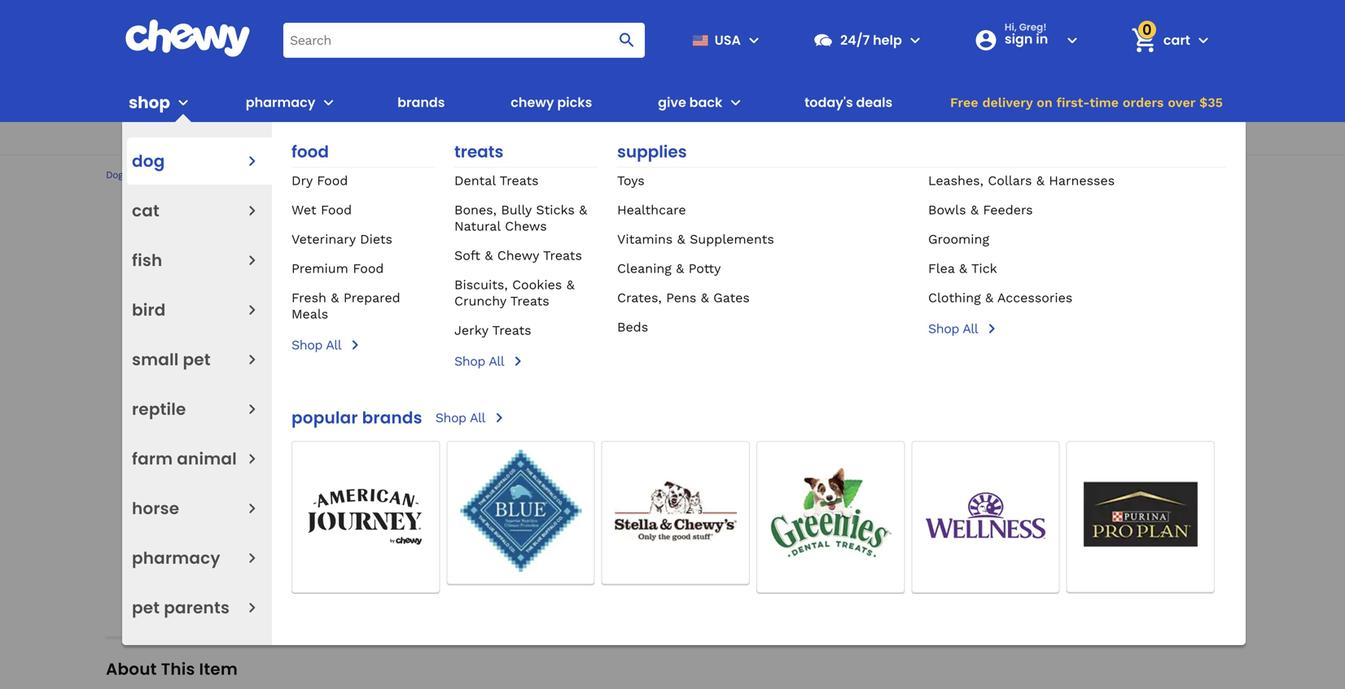 Task type: describe. For each thing, give the bounding box(es) containing it.
add
[[1068, 283, 1092, 299]]

clothing & accessories
[[929, 290, 1073, 306]]

bones, bully sticks & natural chews link
[[454, 202, 587, 234]]

small pet link
[[132, 342, 211, 378]]

shop down meals
[[292, 338, 322, 353]]

items image
[[1130, 26, 1159, 55]]

17
[[670, 258, 678, 269]]

reptile
[[132, 398, 186, 421]]

chewy home image
[[125, 20, 251, 57]]

pet inside "link"
[[183, 349, 211, 371]]

welcome inside site banner
[[775, 129, 841, 147]]

egift inside new customers only: spend $49+, get $20 egift card + free shipping with code: welcome shop the deal
[[799, 472, 820, 483]]

dry food link
[[292, 173, 348, 189]]

prepared
[[344, 290, 401, 306]]

leashes,
[[929, 173, 984, 189]]

usa
[[715, 31, 741, 49]]

animal
[[177, 448, 237, 471]]

count
[[1124, 471, 1154, 484]]

farm animal
[[132, 448, 237, 471]]

24/7 help
[[841, 31, 902, 49]]

or save an extra 5% with
[[597, 323, 728, 336]]

pouch,
[[1071, 471, 1107, 484]]

all for shop all link right of 'brands'
[[470, 411, 485, 426]]

to
[[1095, 283, 1107, 299]]

veterinary diets
[[292, 232, 393, 247]]

beef
[[607, 567, 630, 581]]

first-
[[1057, 95, 1090, 110]]

greg!
[[1020, 20, 1047, 34]]

cafe nara chicken broth grain-free dog & cat wet food topper, 1.1-lb bottle slide 5 of 5 image
[[433, 562, 478, 608]]

variety
[[1149, 441, 1185, 455]]

0 horizontal spatial pet
[[132, 597, 160, 620]]

orders
[[1123, 95, 1164, 110]]

0 vertical spatial food link
[[292, 141, 435, 168]]

farm animal link
[[132, 441, 237, 477]]

$19.98
[[1071, 517, 1115, 535]]

cafe nara chicken broth grain-free dog & cat wet food topper, 1.1-lb bottle slide 1 of 5 image inside carousel-slider 'region'
[[272, 212, 405, 538]]

harnesses
[[1049, 173, 1115, 189]]

add to cart
[[1068, 283, 1136, 299]]

cart
[[1164, 31, 1191, 49]]

cleaning & potty
[[617, 261, 721, 277]]

cat menu image
[[242, 201, 262, 221]]

spend
[[700, 472, 729, 483]]

ratings
[[682, 258, 714, 269]]

crates, pens & gates
[[617, 290, 750, 306]]

submit search image
[[617, 30, 637, 50]]

menu image for shop popup button
[[173, 93, 193, 112]]

shop all link down fresh & prepared meals "link"
[[292, 336, 435, 355]]

jerky treats
[[454, 323, 532, 338]]

free inside new customers only: spend $49+, get $20 egift card + free shipping with code: welcome shop the deal
[[856, 472, 876, 483]]

0 horizontal spatial pharmacy
[[132, 547, 220, 570]]

$21.99 text field
[[1118, 517, 1152, 535]]

use
[[748, 129, 772, 147]]

carousel-slider region
[[117, 212, 559, 541]]

23
[[1143, 492, 1154, 504]]

Search text field
[[283, 23, 645, 58]]

shop down jerky
[[454, 354, 485, 369]]

shop button
[[129, 83, 193, 122]]

fresh
[[292, 290, 327, 306]]

wet inside cafe nara chicken broth grain-free dog & cat wet food topper, 1.1-lb bottle
[[648, 214, 682, 237]]

blue buffalo image
[[452, 442, 590, 581]]

supplements
[[690, 232, 774, 247]]

small
[[132, 349, 179, 371]]

shreds
[[1110, 441, 1146, 455]]

wet food link
[[292, 202, 352, 218]]

toys link
[[617, 173, 645, 189]]

item
[[199, 659, 238, 681]]

bird
[[132, 299, 166, 322]]

wet food
[[292, 202, 352, 218]]

wellness image
[[913, 442, 1059, 589]]

wellness bowl boosters simply shreds variety pack dog food topping, 2.8-oz pouch, 12 count
[[1071, 426, 1213, 484]]

dog menu image
[[242, 151, 262, 171]]

wet for wet food
[[292, 202, 316, 218]]

account menu image
[[1063, 30, 1082, 50]]

deals
[[856, 93, 893, 112]]

flea
[[929, 261, 955, 277]]

treats inside "biscuits, cookies & crunchy treats"
[[511, 294, 550, 309]]

today's deals link
[[798, 83, 899, 122]]

collars
[[988, 173, 1032, 189]]

& inside bones, bully sticks & natural chews
[[579, 202, 587, 218]]

lb inside cafe nara chicken broth grain-free dog & cat wet food topper, 1.1-lb bottle
[[825, 214, 841, 237]]

cafe nara
[[613, 239, 664, 252]]

soft & chewy treats
[[454, 248, 582, 263]]

$4.54/lb for beef
[[607, 584, 644, 595]]

fresh & prepared meals
[[292, 290, 401, 322]]

gates
[[714, 290, 750, 306]]

flavor
[[597, 536, 629, 550]]

simply
[[1071, 441, 1106, 455]]

free delivery on first-time orders over $35 button
[[946, 83, 1228, 122]]

over
[[1168, 95, 1196, 110]]

treats up dental
[[454, 141, 504, 163]]

$20 inside site banner
[[504, 129, 529, 147]]

help menu image
[[906, 30, 925, 50]]

$19.98 text field
[[1071, 517, 1115, 535]]

free inside cafe nara chicken broth grain-free dog & cat wet food topper, 1.1-lb bottle
[[864, 193, 900, 216]]

broth inside cafe nara chicken broth grain-free dog & cat wet food topper, 1.1-lb bottle
[[759, 193, 804, 216]]

+
[[848, 472, 853, 483]]

pet parents link
[[132, 591, 230, 626]]

first
[[672, 129, 698, 147]]

about this item
[[106, 659, 238, 681]]

bowl
[[1122, 426, 1147, 440]]

give
[[658, 93, 687, 112]]

or
[[597, 323, 609, 336]]

0 vertical spatial dog
[[106, 169, 123, 181]]

tick
[[972, 261, 998, 277]]

$35
[[1200, 95, 1223, 110]]

shop all link down jerky treats at left
[[454, 352, 598, 371]]

small pet menu image
[[242, 350, 262, 370]]

cleaning & potty link
[[617, 261, 721, 277]]

1 vertical spatial pharmacy menu image
[[242, 549, 262, 569]]

crates, pens & gates link
[[617, 290, 750, 306]]

:
[[629, 536, 632, 550]]

treats up cookies at left
[[543, 248, 582, 263]]

greenies image
[[757, 442, 904, 589]]

$20 inside new customers only: spend $49+, get $20 egift card + free shipping with code: welcome shop the deal
[[779, 472, 796, 483]]

clothing & accessories link
[[929, 290, 1073, 306]]

1 vertical spatial with
[[705, 323, 728, 336]]

card
[[567, 129, 599, 147]]

$4.54/lb button
[[779, 560, 877, 602]]

treats down treats link at the top left
[[500, 173, 539, 189]]

horse menu image
[[242, 499, 262, 519]]

fresh & prepared meals link
[[292, 290, 401, 322]]

crates,
[[617, 290, 662, 306]]

premium food
[[292, 261, 384, 277]]

shop right 'brands'
[[436, 411, 466, 426]]

wet food toppings link
[[261, 169, 346, 181]]

dental treats link
[[454, 173, 539, 189]]

all for shop all link below fresh & prepared meals "link"
[[326, 338, 341, 353]]

chicken inside chicken broth $4.54/lb
[[688, 567, 730, 581]]

parents
[[164, 597, 230, 620]]

wellness bowl boosters simply shreds variety pack dog food topping, 2.8-oz pouch, 12 count link
[[1071, 426, 1228, 485]]

fish
[[132, 249, 162, 272]]

fish menu image
[[242, 250, 262, 271]]

dog
[[132, 150, 165, 173]]



Task type: vqa. For each thing, say whether or not it's contained in the screenshot.
the Free to the top
yes



Task type: locate. For each thing, give the bounding box(es) containing it.
pharmacy up dog menu image
[[246, 93, 316, 112]]

healthcare
[[617, 202, 686, 218]]

shop inside new customers only: spend $49+, get $20 egift card + free shipping with code: welcome shop the deal
[[597, 501, 624, 515]]

2 vertical spatial dog
[[1071, 456, 1091, 469]]

1 vertical spatial pet
[[132, 597, 160, 620]]

pharmacy link up dog menu image
[[239, 83, 316, 122]]

shop all for shop all link below fresh & prepared meals "link"
[[292, 338, 341, 353]]

chicken inside cafe nara chicken broth grain-free dog & cat wet food topper, 1.1-lb bottle
[[686, 193, 755, 216]]

0 vertical spatial lb
[[825, 214, 841, 237]]

shop left the
[[597, 501, 624, 515]]

farm
[[132, 448, 173, 471]]

chews
[[505, 219, 547, 234]]

menu image for usa dropdown button
[[744, 30, 764, 50]]

bowls & feeders
[[929, 202, 1033, 218]]

1 horizontal spatial pharmacy
[[246, 93, 316, 112]]

card
[[824, 472, 845, 483]]

wet up cafe nara
[[648, 214, 682, 237]]

$4.54/lb
[[607, 584, 644, 595], [688, 584, 725, 595], [788, 584, 826, 595]]

brands
[[362, 407, 423, 430]]

cafe nara chicken broth grain-free dog & cat wet food topper, 1.1-lb bottle slide 2 of 5 image
[[257, 562, 302, 608]]

1 vertical spatial welcome
[[650, 484, 698, 496]]

pharmacy menu image up pet parents menu image
[[242, 549, 262, 569]]

bottle
[[845, 214, 894, 237]]

1 vertical spatial nara
[[640, 239, 664, 252]]

0 horizontal spatial food link
[[140, 169, 162, 181]]

free delivery on first-time orders over $35
[[951, 95, 1223, 110]]

add to cart button
[[976, 271, 1228, 310]]

1 horizontal spatial menu image
[[744, 30, 764, 50]]

free left delivery
[[951, 95, 979, 110]]

& inside the fresh & prepared meals
[[331, 290, 339, 306]]

2 horizontal spatial dog
[[1071, 456, 1091, 469]]

pharmacy link up pet parents link
[[132, 541, 220, 577]]

1 vertical spatial egift
[[799, 472, 820, 483]]

broth left grain- in the right top of the page
[[759, 193, 804, 216]]

shop all for shop all link under add in the right of the page
[[929, 321, 978, 337]]

0 horizontal spatial cafe nara chicken broth grain-free dog & cat wet food topper, 1.1-lb bottle slide 1 of 5 image
[[199, 563, 243, 607]]

2 horizontal spatial $4.54/lb
[[788, 584, 826, 595]]

0 vertical spatial egift
[[532, 129, 564, 147]]

pharmacy menu image up toppings
[[319, 93, 338, 112]]

free down the supplies link on the top of the page
[[864, 193, 900, 216]]

broth up chicken broth $4.54/lb
[[681, 536, 710, 550]]

(
[[655, 297, 658, 310]]

0 vertical spatial chicken
[[686, 193, 755, 216]]

0 vertical spatial pet
[[183, 349, 211, 371]]

1 horizontal spatial pharmacy menu image
[[319, 93, 338, 112]]

1 vertical spatial chicken
[[635, 536, 678, 550]]

treats down "biscuits, cookies & crunchy treats" link
[[492, 323, 532, 338]]

wellness
[[1071, 426, 1118, 440]]

with right card
[[602, 129, 631, 147]]

the
[[627, 501, 644, 515]]

1 horizontal spatial dog
[[904, 193, 938, 216]]

3 $4.54/lb from the left
[[788, 584, 826, 595]]

0 vertical spatial $20
[[504, 129, 529, 147]]

nara up cleaning
[[640, 239, 664, 252]]

0 vertical spatial pharmacy link
[[239, 83, 316, 122]]

1 vertical spatial food link
[[140, 169, 162, 181]]

shop the deal button
[[597, 501, 671, 516]]

0 horizontal spatial egift
[[532, 129, 564, 147]]

leashes, collars & harnesses
[[929, 173, 1115, 189]]

code:
[[623, 484, 647, 496]]

cart menu image
[[1194, 30, 1214, 50]]

this
[[161, 659, 195, 681]]

bully
[[501, 202, 532, 218]]

flea & tick
[[929, 261, 998, 277]]

$4.54/lb inside chicken broth $4.54/lb
[[688, 584, 725, 595]]

1 horizontal spatial egift
[[799, 472, 820, 483]]

broth inside chicken broth $4.54/lb
[[733, 567, 762, 581]]

pharmacy up pet parents link
[[132, 547, 220, 570]]

menu image right usa
[[744, 30, 764, 50]]

stella & chewy's image
[[607, 442, 745, 581]]

1 horizontal spatial pet
[[183, 349, 211, 371]]

chicken for :
[[635, 536, 678, 550]]

cafe nara chicken broth grain-free dog & cat wet food topper, 1.1-lb bottle
[[597, 193, 938, 237]]

chicken for nara
[[686, 193, 755, 216]]

wet inside site banner
[[292, 202, 316, 218]]

pet left parents on the bottom left
[[132, 597, 160, 620]]

cat link
[[132, 193, 160, 229]]

shop all right 'brands'
[[436, 411, 485, 426]]

free right +
[[856, 472, 876, 483]]

jerky
[[454, 323, 488, 338]]

& inside "biscuits, cookies & crunchy treats"
[[567, 277, 575, 293]]

bird menu image
[[242, 300, 262, 321]]

$20 up dental treats link
[[504, 129, 529, 147]]

all for shop all link under jerky treats at left
[[489, 354, 504, 369]]

0 horizontal spatial welcome
[[650, 484, 698, 496]]

cafe inside cafe nara chicken broth grain-free dog & cat wet food topper, 1.1-lb bottle
[[597, 193, 637, 216]]

meals
[[292, 307, 328, 322]]

1 vertical spatial pharmacy link
[[132, 541, 220, 577]]

2 vertical spatial free
[[856, 472, 876, 483]]

list
[[195, 559, 482, 611]]

dog left dog
[[106, 169, 123, 181]]

shop all link down add in the right of the page
[[929, 319, 1227, 339]]

help
[[873, 31, 902, 49]]

cafe for cafe nara chicken broth grain-free dog & cat wet food topper, 1.1-lb bottle
[[597, 193, 637, 216]]

hi,
[[1005, 20, 1017, 34]]

shop down clothing
[[929, 321, 959, 337]]

bowls
[[929, 202, 966, 218]]

with inside site banner
[[602, 129, 631, 147]]

1 vertical spatial chewy
[[497, 248, 539, 263]]

2 $4.54/lb from the left
[[688, 584, 725, 595]]

shop all for shop all link right of 'brands'
[[436, 411, 485, 426]]

chicken
[[686, 193, 755, 216], [635, 536, 678, 550], [688, 567, 730, 581]]

reptile link
[[132, 392, 186, 428]]

all for shop all link under add in the right of the page
[[963, 321, 978, 337]]

food link up cat
[[140, 169, 162, 181]]

welcome inside new customers only: spend $49+, get $20 egift card + free shipping with code: welcome shop the deal
[[650, 484, 698, 496]]

chewy down chews
[[497, 248, 539, 263]]

sticks
[[536, 202, 575, 218]]

food inside cafe nara chicken broth grain-free dog & cat wet food topper, 1.1-lb bottle
[[686, 214, 727, 237]]

save
[[612, 323, 636, 336]]

chewy picks
[[511, 93, 592, 112]]

menu image inside shop popup button
[[173, 93, 193, 112]]

group containing beef broth
[[594, 557, 942, 605]]

broth inside beef broth $4.54/lb
[[633, 567, 662, 581]]

wet
[[261, 169, 279, 181], [292, 202, 316, 218], [648, 214, 682, 237]]

biscuits, cookies & crunchy treats link
[[454, 277, 575, 309]]

1 vertical spatial cafe
[[613, 239, 636, 252]]

chicken right :
[[635, 536, 678, 550]]

nara up vitamins
[[641, 193, 682, 216]]

wet for wet food toppings
[[261, 169, 279, 181]]

0 vertical spatial free
[[951, 95, 979, 110]]

menu image inside usa dropdown button
[[744, 30, 764, 50]]

shop all
[[929, 321, 978, 337], [292, 338, 341, 353], [454, 354, 504, 369], [436, 411, 485, 426]]

soft
[[454, 248, 480, 263]]

pack
[[1188, 441, 1213, 455]]

get
[[760, 472, 776, 483]]

accessories
[[998, 290, 1073, 306]]

cafe down "toys"
[[597, 193, 637, 216]]

0 vertical spatial chewy
[[511, 93, 554, 112]]

1 horizontal spatial cafe nara chicken broth grain-free dog & cat wet food topper, 1.1-lb bottle slide 1 of 5 image
[[272, 212, 405, 538]]

broth
[[759, 193, 804, 216], [681, 536, 710, 550], [633, 567, 662, 581], [733, 567, 762, 581]]

& inside cafe nara chicken broth grain-free dog & cat wet food topper, 1.1-lb bottle
[[597, 214, 610, 237]]

delivery
[[983, 95, 1033, 110]]

farm animal menu image
[[242, 449, 262, 470]]

1 vertical spatial menu image
[[173, 93, 193, 112]]

2.8-
[[1171, 456, 1192, 469]]

pharmacy menu image
[[319, 93, 338, 112], [242, 549, 262, 569]]

1 horizontal spatial $4.54/lb
[[688, 584, 725, 595]]

food inside wellness bowl boosters simply shreds variety pack dog food topping, 2.8-oz pouch, 12 count
[[1095, 456, 1121, 469]]

grain-
[[809, 193, 864, 216]]

cat
[[132, 200, 160, 222]]

healthcare link
[[617, 202, 686, 218]]

nara for cafe nara
[[640, 239, 664, 252]]

treats down cookies at left
[[511, 294, 550, 309]]

popular
[[292, 407, 358, 430]]

cafe nara chicken broth grain-free dog & cat wet food topper, 1.1-lb bottle slide 3 of 5 image
[[315, 562, 361, 608]]

1 horizontal spatial pharmacy link
[[239, 83, 316, 122]]

menu image right shop
[[173, 93, 193, 112]]

reptile menu image
[[242, 400, 262, 420]]

feeders
[[983, 202, 1033, 218]]

$4.54/lb inside button
[[788, 584, 826, 595]]

0
[[1143, 19, 1152, 40]]

dry food
[[292, 173, 348, 189]]

0 horizontal spatial pharmacy link
[[132, 541, 220, 577]]

pharmacy link for bottommost 'pharmacy menu' image
[[132, 541, 220, 577]]

with inside new customers only: spend $49+, get $20 egift card + free shipping with code: welcome shop the deal
[[600, 484, 620, 496]]

treats link
[[454, 141, 598, 168]]

cafe nara chicken broth grain-free dog & cat wet food topper, 1.1-lb bottle slide 4 of 5 image
[[374, 562, 420, 608]]

1 vertical spatial cafe nara chicken broth grain-free dog & cat wet food topper, 1.1-lb bottle slide 1 of 5 image
[[199, 563, 243, 607]]

chewy support image
[[813, 30, 834, 51]]

Product search field
[[283, 23, 645, 58]]

5%
[[686, 323, 701, 336]]

site banner
[[0, 0, 1346, 646]]

pet parents menu image
[[242, 598, 262, 619]]

shop all down meals
[[292, 338, 341, 353]]

pet
[[183, 349, 211, 371], [132, 597, 160, 620]]

toys
[[617, 173, 645, 189]]

2 vertical spatial chicken
[[688, 567, 730, 581]]

0 horizontal spatial $4.54/lb
[[607, 584, 644, 595]]

purina pro plan image
[[1076, 442, 1206, 589]]

dog down simply
[[1071, 456, 1091, 469]]

an
[[639, 323, 652, 336]]

with down new
[[600, 484, 620, 496]]

$20 egift card with $49+ first order* use welcome
[[504, 129, 841, 147]]

0 horizontal spatial pharmacy menu image
[[242, 549, 262, 569]]

shop all for shop all link under jerky treats at left
[[454, 354, 504, 369]]

beds link
[[617, 320, 648, 335]]

bones,
[[454, 202, 497, 218]]

0 horizontal spatial $20
[[504, 129, 529, 147]]

0 vertical spatial welcome
[[775, 129, 841, 147]]

give back
[[658, 93, 723, 112]]

veterinary diets link
[[292, 232, 393, 247]]

bird link
[[132, 292, 166, 328]]

pharmacy link for 'pharmacy menu' image to the top
[[239, 83, 316, 122]]

dog link
[[132, 143, 165, 179]]

nara inside cafe nara chicken broth grain-free dog & cat wet food topper, 1.1-lb bottle
[[641, 193, 682, 216]]

0 horizontal spatial wet
[[261, 169, 279, 181]]

0 horizontal spatial dog
[[106, 169, 123, 181]]

$20 right the get
[[779, 472, 796, 483]]

chicken down flavor : chicken broth
[[688, 567, 730, 581]]

about
[[106, 659, 157, 681]]

0 horizontal spatial menu image
[[173, 93, 193, 112]]

dog down leashes,
[[904, 193, 938, 216]]

$4.54/lb for chicken
[[688, 584, 725, 595]]

veterinary
[[292, 232, 356, 247]]

0 horizontal spatial lb
[[691, 297, 701, 310]]

2 vertical spatial with
[[600, 484, 620, 496]]

1 vertical spatial pharmacy
[[132, 547, 220, 570]]

dog link
[[106, 169, 123, 181]]

$4.99 text field
[[597, 289, 648, 312]]

american journey image
[[292, 442, 439, 589]]

2 horizontal spatial wet
[[648, 214, 682, 237]]

cart
[[1110, 283, 1136, 299]]

egift inside site banner
[[532, 129, 564, 147]]

1 $4.54/lb from the left
[[607, 584, 644, 595]]

pet right small
[[183, 349, 211, 371]]

1 horizontal spatial $20
[[779, 472, 796, 483]]

group
[[594, 557, 942, 605]]

egift left card
[[532, 129, 564, 147]]

chicken broth $4.54/lb
[[688, 567, 762, 595]]

dental treats
[[454, 173, 539, 189]]

leashes, collars & harnesses link
[[929, 173, 1115, 189]]

cafe down cat
[[613, 239, 636, 252]]

0 vertical spatial cafe nara chicken broth grain-free dog & cat wet food topper, 1.1-lb bottle slide 1 of 5 image
[[272, 212, 405, 538]]

1 vertical spatial $20
[[779, 472, 796, 483]]

$4.54/lb inside beef broth $4.54/lb
[[607, 584, 644, 595]]

shop all down clothing
[[929, 321, 978, 337]]

broth left $4.54/lb button
[[733, 567, 762, 581]]

broth right beef
[[633, 567, 662, 581]]

grooming link
[[929, 232, 990, 247]]

1 horizontal spatial lb
[[825, 214, 841, 237]]

supplies
[[617, 141, 687, 163]]

oz
[[1192, 456, 1204, 469]]

shop all link right 'brands'
[[436, 408, 509, 429]]

1 horizontal spatial food link
[[292, 141, 435, 168]]

chicken up the supplements
[[686, 193, 755, 216]]

chewy picks link
[[504, 83, 599, 122]]

free inside button
[[951, 95, 979, 110]]

dog inside cafe nara chicken broth grain-free dog & cat wet food topper, 1.1-lb bottle
[[904, 193, 938, 216]]

0 vertical spatial menu image
[[744, 30, 764, 50]]

give back menu image
[[726, 93, 746, 112]]

popular brands
[[292, 407, 423, 430]]

1 vertical spatial lb
[[691, 297, 701, 310]]

dog inside wellness bowl boosters simply shreds variety pack dog food topping, 2.8-oz pouch, 12 count
[[1071, 456, 1091, 469]]

on
[[1037, 95, 1053, 110]]

1 horizontal spatial welcome
[[775, 129, 841, 147]]

brands
[[398, 93, 445, 112]]

diets
[[360, 232, 393, 247]]

0 vertical spatial nara
[[641, 193, 682, 216]]

nara for cafe nara chicken broth grain-free dog & cat wet food topper, 1.1-lb bottle
[[641, 193, 682, 216]]

give back link
[[652, 83, 723, 122]]

welcome down "only:"
[[650, 484, 698, 496]]

0 vertical spatial cafe
[[597, 193, 637, 216]]

1 horizontal spatial wet
[[292, 202, 316, 218]]

0 vertical spatial pharmacy menu image
[[319, 93, 338, 112]]

egift left card at the right of the page
[[799, 472, 820, 483]]

welcome down today's
[[775, 129, 841, 147]]

wet left dry
[[261, 169, 279, 181]]

horse link
[[132, 491, 179, 527]]

menu image
[[744, 30, 764, 50], [173, 93, 193, 112]]

cafe for cafe nara
[[613, 239, 636, 252]]

1 vertical spatial dog
[[904, 193, 938, 216]]

$4.99
[[597, 289, 648, 312]]

0 vertical spatial with
[[602, 129, 631, 147]]

0 vertical spatial pharmacy
[[246, 93, 316, 112]]

lb inside $4.99 ( $4.54 / lb )
[[691, 297, 701, 310]]

1 vertical spatial free
[[864, 193, 900, 216]]

food link up toppings
[[292, 141, 435, 168]]

wet down dry
[[292, 202, 316, 218]]

with right 5%
[[705, 323, 728, 336]]

wet food toppings
[[261, 169, 346, 181]]

lb
[[825, 214, 841, 237], [691, 297, 701, 310]]

shop all down jerky
[[454, 354, 504, 369]]

cafe nara chicken broth grain-free dog & cat wet food topper, 1.1-lb bottle slide 1 of 5 image
[[272, 212, 405, 538], [199, 563, 243, 607]]

cafe nara link
[[613, 239, 664, 252]]

chewy left picks
[[511, 93, 554, 112]]



